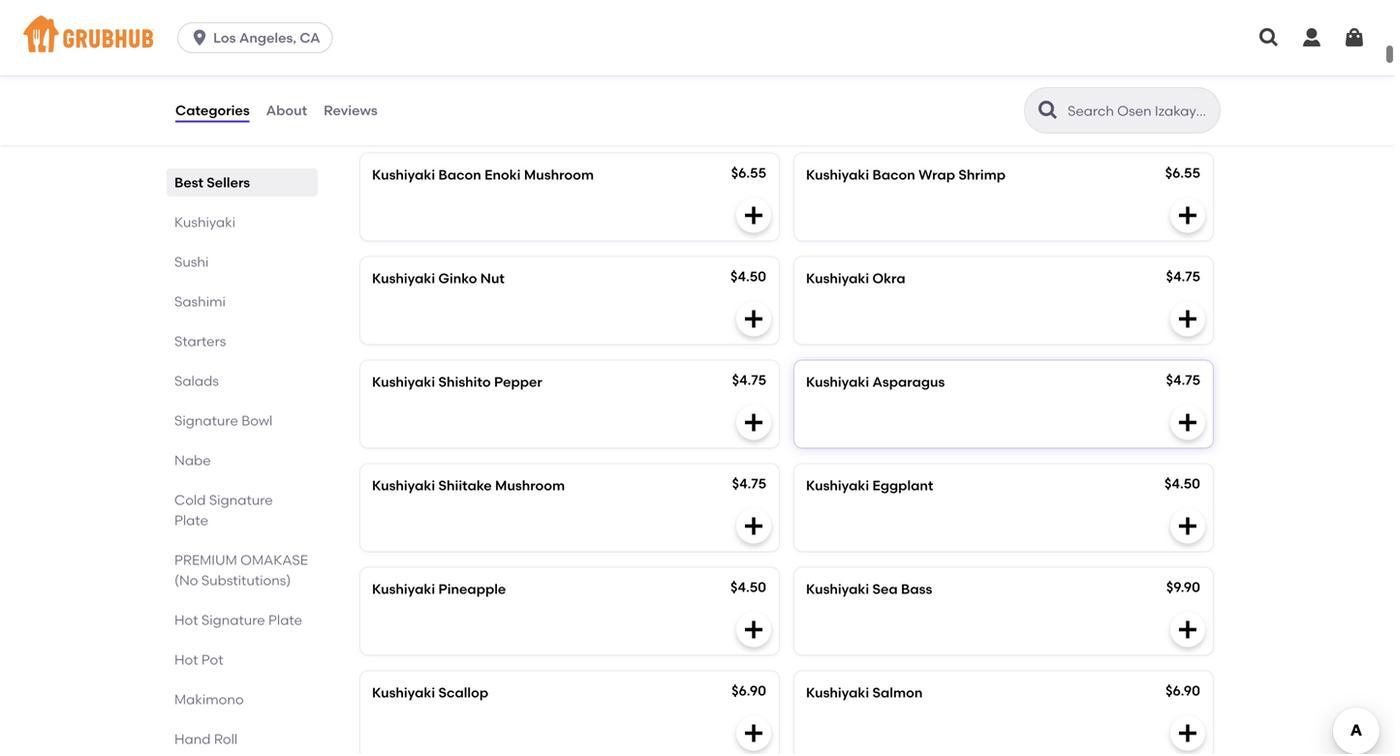 Task type: vqa. For each thing, say whether or not it's contained in the screenshot.
the Shiitake
yes



Task type: locate. For each thing, give the bounding box(es) containing it.
svg image inside main navigation navigation
[[1300, 26, 1324, 49]]

$6.55 for kushiyaki bacon wrap shrimp
[[1165, 165, 1200, 181]]

kushiyaki bacon asparagus
[[806, 63, 991, 79]]

kushiyaki ginko nut
[[372, 270, 505, 287]]

plate
[[174, 513, 208, 529], [268, 612, 302, 629]]

kushiyaki shishito pepper
[[372, 374, 542, 390]]

about button
[[265, 76, 308, 145]]

shiitake
[[438, 478, 492, 494]]

$4.75 for kushiyaki shishito pepper
[[732, 372, 766, 388]]

signature inside the cold signature plate
[[209, 492, 273, 509]]

svg image for kushiyaki sea bass
[[1176, 618, 1199, 642]]

nut
[[480, 270, 505, 287]]

0 horizontal spatial plate
[[174, 513, 208, 529]]

hot down (no
[[174, 612, 198, 629]]

1 hot from the top
[[174, 612, 198, 629]]

best
[[174, 174, 203, 191]]

$4.75 for kushiyaki asparagus
[[1166, 372, 1200, 388]]

2 hot from the top
[[174, 652, 198, 669]]

kushiyaki for kushiyaki pineapple
[[372, 581, 435, 598]]

$9.90
[[1166, 579, 1200, 596]]

hand roll
[[174, 732, 238, 748]]

kushiyaki for kushiyaki bacon enoki mushroom
[[372, 167, 435, 183]]

signature
[[174, 413, 238, 429], [209, 492, 273, 509], [201, 612, 265, 629]]

0 vertical spatial $4.50
[[731, 268, 766, 285]]

kushiyaki for kushiyaki eggplant
[[806, 478, 869, 494]]

shrimp
[[959, 167, 1006, 183]]

angeles,
[[239, 30, 296, 46]]

$4.75
[[1166, 268, 1200, 285], [732, 372, 766, 388], [1166, 372, 1200, 388], [732, 476, 766, 492]]

categories
[[175, 102, 250, 119]]

best sellers
[[174, 174, 250, 191]]

kushiyaki for kushiyaki bacon asparagus
[[806, 63, 869, 79]]

salads
[[174, 373, 219, 389]]

egg
[[477, 63, 503, 79]]

hand
[[174, 732, 211, 748]]

2 vertical spatial $4.50
[[731, 579, 766, 596]]

0 horizontal spatial $6.90
[[732, 683, 766, 699]]

$6.55 for kushiyaki bacon enoki mushroom
[[731, 165, 766, 181]]

kushiyaki pineapple
[[372, 581, 506, 598]]

substitutions)
[[201, 573, 291, 589]]

mushroom right shiitake
[[495, 478, 565, 494]]

hot left pot
[[174, 652, 198, 669]]

kushiyaki for kushiyaki sea bass
[[806, 581, 869, 598]]

cold signature plate
[[174, 492, 273, 529]]

signature right cold
[[209, 492, 273, 509]]

svg image
[[1300, 26, 1324, 49], [742, 618, 765, 642], [1176, 618, 1199, 642], [742, 722, 765, 745], [1176, 722, 1199, 745]]

0 vertical spatial hot
[[174, 612, 198, 629]]

asparagus
[[919, 63, 991, 79], [872, 374, 945, 390]]

wrap
[[919, 167, 955, 183]]

kushiyaki for kushiyaki quail egg
[[372, 63, 435, 79]]

plate for cold signature plate
[[174, 513, 208, 529]]

about
[[266, 102, 307, 119]]

2 vertical spatial signature
[[201, 612, 265, 629]]

kushiyaki bacon enoki mushroom
[[372, 167, 594, 183]]

hot
[[174, 612, 198, 629], [174, 652, 198, 669]]

0 vertical spatial plate
[[174, 513, 208, 529]]

1 vertical spatial plate
[[268, 612, 302, 629]]

enoki
[[485, 167, 521, 183]]

plate down the substitutions)
[[268, 612, 302, 629]]

svg image
[[1258, 26, 1281, 49], [1343, 26, 1366, 49], [190, 28, 209, 47], [1176, 100, 1199, 123], [742, 204, 765, 227], [1176, 204, 1199, 227], [742, 307, 765, 331], [1176, 307, 1199, 331], [742, 411, 765, 434], [1176, 411, 1199, 434], [742, 515, 765, 538], [1176, 515, 1199, 538]]

roll
[[214, 732, 238, 748]]

los angeles, ca
[[213, 30, 320, 46]]

kushiyaki salmon
[[806, 685, 923, 701]]

plate down cold
[[174, 513, 208, 529]]

svg image for kushiyaki pineapple
[[742, 618, 765, 642]]

1 horizontal spatial $6.90
[[1166, 683, 1200, 699]]

hot for hot pot
[[174, 652, 198, 669]]

1 vertical spatial asparagus
[[872, 374, 945, 390]]

search icon image
[[1037, 99, 1060, 122]]

hot signature plate
[[174, 612, 302, 629]]

1 $6.90 from the left
[[732, 683, 766, 699]]

$4.50
[[731, 268, 766, 285], [1165, 476, 1200, 492], [731, 579, 766, 596]]

bacon
[[872, 63, 915, 79], [438, 167, 481, 183], [872, 167, 915, 183]]

kushiyaki scallop
[[372, 685, 488, 701]]

svg image for kushiyaki salmon
[[1176, 722, 1199, 745]]

plate inside the cold signature plate
[[174, 513, 208, 529]]

(no
[[174, 573, 198, 589]]

kushiyaki for kushiyaki bacon wrap shrimp
[[806, 167, 869, 183]]

mushroom right enoki
[[524, 167, 594, 183]]

$6.55
[[1165, 61, 1200, 77], [731, 165, 766, 181], [1165, 165, 1200, 181]]

Search Osen Izakaya (Sunset Blvd) search field
[[1066, 102, 1214, 120]]

mushroom
[[524, 167, 594, 183], [495, 478, 565, 494]]

bacon for asparagus
[[872, 63, 915, 79]]

1 vertical spatial hot
[[174, 652, 198, 669]]

2 $6.90 from the left
[[1166, 683, 1200, 699]]

1 horizontal spatial plate
[[268, 612, 302, 629]]

1 vertical spatial mushroom
[[495, 478, 565, 494]]

1 vertical spatial signature
[[209, 492, 273, 509]]

pot
[[201, 652, 223, 669]]

kushiyaki
[[372, 63, 435, 79], [806, 63, 869, 79], [372, 167, 435, 183], [806, 167, 869, 183], [174, 214, 236, 231], [372, 270, 435, 287], [806, 270, 869, 287], [372, 374, 435, 390], [806, 374, 869, 390], [372, 478, 435, 494], [806, 478, 869, 494], [372, 581, 435, 598], [806, 581, 869, 598], [372, 685, 435, 701], [806, 685, 869, 701]]

bass
[[901, 581, 932, 598]]

scallop
[[438, 685, 488, 701]]

signature down salads in the left of the page
[[174, 413, 238, 429]]

$6.90
[[732, 683, 766, 699], [1166, 683, 1200, 699]]

$6.90 for kushiyaki salmon
[[1166, 683, 1200, 699]]

signature down the substitutions)
[[201, 612, 265, 629]]

kushiyaki quail egg
[[372, 63, 503, 79]]

kushiyaki for kushiyaki shishito pepper
[[372, 374, 435, 390]]

kushiyaki for kushiyaki salmon
[[806, 685, 869, 701]]

$4.75 for kushiyaki okra
[[1166, 268, 1200, 285]]

0 vertical spatial mushroom
[[524, 167, 594, 183]]



Task type: describe. For each thing, give the bounding box(es) containing it.
0 vertical spatial signature
[[174, 413, 238, 429]]

reviews
[[324, 102, 378, 119]]

sellers
[[207, 174, 250, 191]]

kushiyaki bacon wrap shrimp
[[806, 167, 1006, 183]]

ca
[[300, 30, 320, 46]]

shishito
[[438, 374, 491, 390]]

sushi
[[174, 254, 209, 270]]

pepper
[[494, 374, 542, 390]]

quail
[[438, 63, 474, 79]]

eggplant
[[872, 478, 933, 494]]

okra
[[872, 270, 906, 287]]

signature for cold
[[209, 492, 273, 509]]

cold
[[174, 492, 206, 509]]

$4.75 for kushiyaki shiitake mushroom
[[732, 476, 766, 492]]

kushiyaki for kushiyaki shiitake mushroom
[[372, 478, 435, 494]]

svg image for kushiyaki scallop
[[742, 722, 765, 745]]

kushiyaki eggplant
[[806, 478, 933, 494]]

sashimi
[[174, 294, 226, 310]]

kushiyaki for kushiyaki asparagus
[[806, 374, 869, 390]]

los
[[213, 30, 236, 46]]

signature for hot
[[201, 612, 265, 629]]

categories button
[[174, 76, 251, 145]]

svg image inside los angeles, ca "button"
[[190, 28, 209, 47]]

kushiyaki okra
[[806, 270, 906, 287]]

los angeles, ca button
[[177, 22, 341, 53]]

bacon for wrap
[[872, 167, 915, 183]]

$4.50 for kushiyaki okra
[[731, 268, 766, 285]]

omakase
[[240, 552, 308, 569]]

starters
[[174, 333, 226, 350]]

premium omakase (no substitutions)
[[174, 552, 308, 589]]

plate for hot signature plate
[[268, 612, 302, 629]]

$6.90 for kushiyaki scallop
[[732, 683, 766, 699]]

bowl
[[241, 413, 273, 429]]

kushiyaki for kushiyaki okra
[[806, 270, 869, 287]]

$4.25
[[731, 61, 766, 77]]

bacon for enoki
[[438, 167, 481, 183]]

0 vertical spatial asparagus
[[919, 63, 991, 79]]

premium
[[174, 552, 237, 569]]

kushiyaki shiitake mushroom
[[372, 478, 565, 494]]

ginko
[[438, 270, 477, 287]]

hot for hot signature plate
[[174, 612, 198, 629]]

hot pot
[[174, 652, 223, 669]]

1 vertical spatial $4.50
[[1165, 476, 1200, 492]]

kushiyaki for kushiyaki ginko nut
[[372, 270, 435, 287]]

main navigation navigation
[[0, 0, 1395, 76]]

salmon
[[872, 685, 923, 701]]

nabe
[[174, 452, 211, 469]]

$4.50 for kushiyaki sea bass
[[731, 579, 766, 596]]

makimono
[[174, 692, 244, 708]]

kushiyaki asparagus
[[806, 374, 945, 390]]

kushiyaki sea bass
[[806, 581, 932, 598]]

kushiyaki for kushiyaki scallop
[[372, 685, 435, 701]]

pineapple
[[438, 581, 506, 598]]

sea
[[872, 581, 898, 598]]

reviews button
[[323, 76, 379, 145]]

signature bowl
[[174, 413, 273, 429]]



